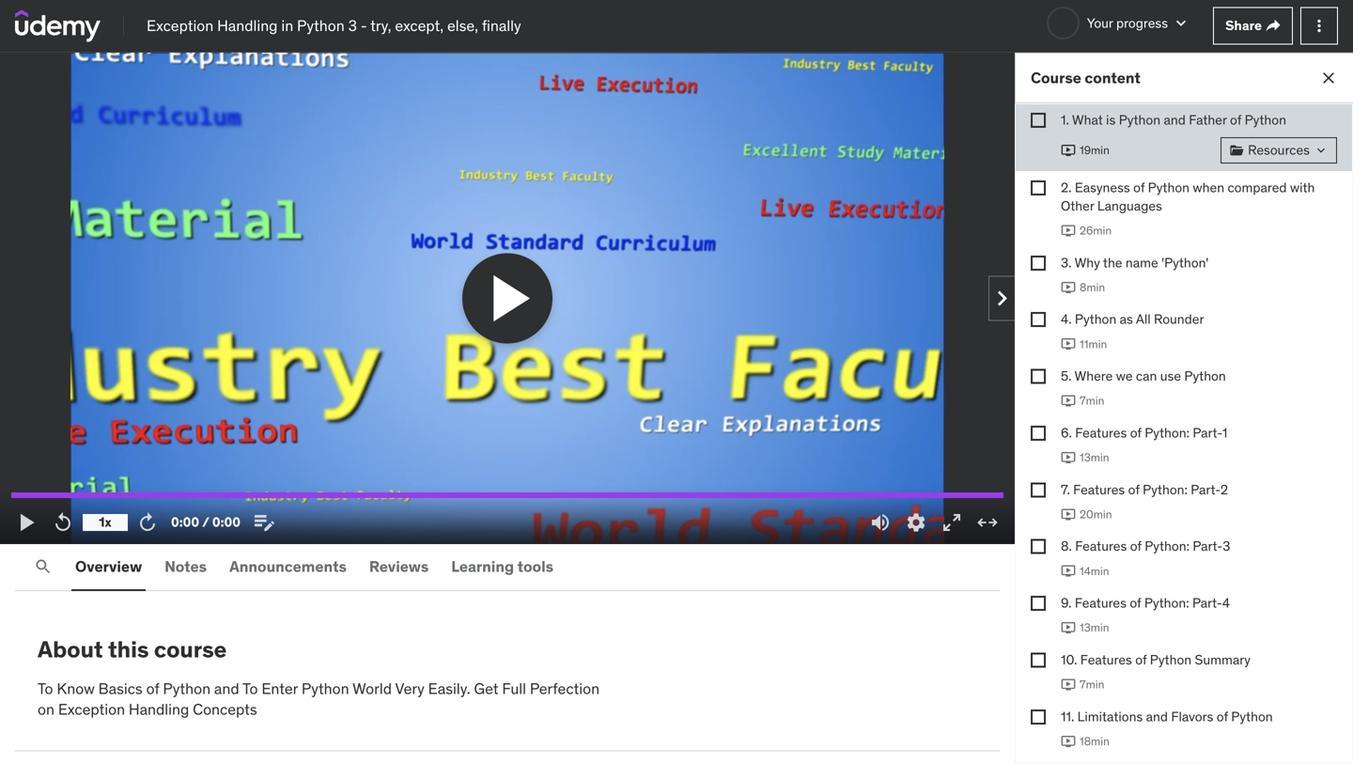 Task type: locate. For each thing, give the bounding box(es) containing it.
2 to from the left
[[242, 679, 258, 698]]

1 7min from the top
[[1080, 393, 1105, 408]]

1 vertical spatial handling
[[129, 700, 189, 719]]

part- for 1
[[1193, 424, 1223, 441]]

and up concepts
[[214, 679, 239, 698]]

exception handling in python 3 - try, except, else, finally
[[147, 16, 521, 35]]

xsmall image inside resources dropdown button
[[1229, 143, 1244, 158]]

2 7min from the top
[[1080, 677, 1105, 692]]

to
[[38, 679, 53, 698], [242, 679, 258, 698]]

11min
[[1080, 337, 1107, 351]]

features for 6.
[[1075, 424, 1127, 441]]

name
[[1126, 254, 1159, 271]]

and
[[1164, 112, 1186, 128], [214, 679, 239, 698], [1146, 708, 1168, 725]]

xsmall image for 2. easyness of python when compared with other languages
[[1031, 180, 1046, 195]]

xsmall image left 8.
[[1031, 539, 1046, 554]]

2 0:00 from the left
[[212, 514, 241, 531]]

features up the 14min
[[1075, 538, 1127, 555]]

course
[[154, 635, 227, 664]]

0 horizontal spatial exception
[[58, 700, 125, 719]]

xsmall image for 11. limitations and flavors of python
[[1031, 709, 1046, 724]]

python inside the 2. easyness of python when compared with other languages
[[1148, 179, 1190, 196]]

part-
[[1193, 424, 1223, 441], [1191, 481, 1221, 498], [1193, 538, 1223, 555], [1193, 595, 1223, 611]]

course
[[1031, 68, 1082, 87]]

1 vertical spatial 7min
[[1080, 677, 1105, 692]]

xsmall image
[[1266, 18, 1281, 33], [1031, 113, 1046, 128], [1314, 143, 1329, 158], [1031, 180, 1046, 195], [1031, 312, 1046, 327], [1031, 426, 1046, 441], [1031, 482, 1046, 497], [1031, 539, 1046, 554], [1031, 596, 1046, 611]]

python: for 3
[[1145, 538, 1190, 555]]

xsmall image left resources at the right top
[[1229, 143, 1244, 158]]

0 horizontal spatial to
[[38, 679, 53, 698]]

tools
[[517, 557, 554, 576]]

xsmall image left 4.
[[1031, 312, 1046, 327]]

on
[[38, 700, 54, 719]]

resources
[[1248, 141, 1310, 158]]

1 horizontal spatial 3
[[1223, 538, 1231, 555]]

'python'
[[1162, 254, 1209, 271]]

fullscreen image
[[941, 511, 963, 534]]

3 left -
[[348, 16, 357, 35]]

exception
[[147, 16, 214, 35], [58, 700, 125, 719]]

0:00 left the /
[[171, 514, 199, 531]]

part- for 2
[[1191, 481, 1221, 498]]

xsmall image left 3.
[[1031, 255, 1046, 270]]

of down 8. features of python: part-3
[[1130, 595, 1141, 611]]

play image
[[16, 511, 39, 534]]

0:00
[[171, 514, 199, 531], [212, 514, 241, 531]]

xsmall image left 10.
[[1031, 653, 1046, 668]]

python down course
[[163, 679, 211, 698]]

concepts
[[193, 700, 257, 719]]

share button
[[1213, 7, 1293, 45]]

of down 5. where we can use python
[[1130, 424, 1142, 441]]

xsmall image for 7. features of python: part-2
[[1031, 482, 1046, 497]]

0 vertical spatial handling
[[217, 16, 278, 35]]

python: up 9. features of python: part-4
[[1145, 538, 1190, 555]]

as
[[1120, 311, 1133, 328]]

of inside to know basics of python and to enter python world very easily.  get full perfection on exception handling concepts
[[146, 679, 159, 698]]

of up languages
[[1134, 179, 1145, 196]]

0 horizontal spatial handling
[[129, 700, 189, 719]]

13min
[[1080, 450, 1109, 465], [1080, 620, 1109, 635]]

xsmall image for 3. why the name 'python'
[[1031, 255, 1046, 270]]

actions image
[[1310, 16, 1329, 35]]

close course content sidebar image
[[1320, 69, 1338, 87]]

easyness
[[1075, 179, 1130, 196]]

python: up 10. features of python summary
[[1145, 595, 1189, 611]]

can
[[1136, 368, 1157, 384]]

of inside the 2. easyness of python when compared with other languages
[[1134, 179, 1145, 196]]

part- up 2
[[1193, 424, 1223, 441]]

of
[[1230, 112, 1242, 128], [1134, 179, 1145, 196], [1130, 424, 1142, 441], [1128, 481, 1140, 498], [1130, 538, 1142, 555], [1130, 595, 1141, 611], [1136, 651, 1147, 668], [146, 679, 159, 698], [1217, 708, 1228, 725]]

1 vertical spatial 13min
[[1080, 620, 1109, 635]]

of down 9. features of python: part-4
[[1136, 651, 1147, 668]]

python
[[297, 16, 345, 35], [1119, 112, 1161, 128], [1245, 112, 1287, 128], [1148, 179, 1190, 196], [1075, 311, 1117, 328], [1185, 368, 1226, 384], [1150, 651, 1192, 668], [163, 679, 211, 698], [302, 679, 349, 698], [1231, 708, 1273, 725]]

part- up summary
[[1193, 595, 1223, 611]]

to up 'on'
[[38, 679, 53, 698]]

of right 'basics'
[[146, 679, 159, 698]]

and left father
[[1164, 112, 1186, 128]]

reviews
[[369, 557, 429, 576]]

features right 10.
[[1081, 651, 1132, 668]]

of down the 6. features of python: part-1
[[1128, 481, 1140, 498]]

and inside to know basics of python and to enter python world very easily.  get full perfection on exception handling concepts
[[214, 679, 239, 698]]

handling left the in
[[217, 16, 278, 35]]

your progress
[[1087, 14, 1168, 31]]

python left summary
[[1150, 651, 1192, 668]]

python: down use
[[1145, 424, 1190, 441]]

14min
[[1080, 564, 1109, 578]]

7. features of python: part-2
[[1061, 481, 1228, 498]]

python up 11min
[[1075, 311, 1117, 328]]

7min right the play where we can use python image
[[1080, 393, 1105, 408]]

of down 7. features of python: part-2
[[1130, 538, 1142, 555]]

part- up 8. features of python: part-3
[[1191, 481, 1221, 498]]

your progress button
[[1047, 7, 1191, 40]]

xsmall image left 7.
[[1031, 482, 1046, 497]]

1 13min from the top
[[1080, 450, 1109, 465]]

and left the flavors
[[1146, 708, 1168, 725]]

to left the enter
[[242, 679, 258, 698]]

python:
[[1145, 424, 1190, 441], [1143, 481, 1188, 498], [1145, 538, 1190, 555], [1145, 595, 1189, 611]]

xsmall image inside share button
[[1266, 18, 1281, 33]]

python left when
[[1148, 179, 1190, 196]]

2 vertical spatial and
[[1146, 708, 1168, 725]]

of for 9. features of python: part-4
[[1130, 595, 1141, 611]]

about
[[38, 635, 103, 664]]

3
[[348, 16, 357, 35], [1223, 538, 1231, 555]]

13min right play features of python: part-4 icon
[[1080, 620, 1109, 635]]

6.
[[1061, 424, 1072, 441]]

0 vertical spatial 13min
[[1080, 450, 1109, 465]]

xsmall image for 9. features of python: part-4
[[1031, 596, 1046, 611]]

1 to from the left
[[38, 679, 53, 698]]

5. where we can use python
[[1061, 368, 1226, 384]]

progress
[[1116, 14, 1168, 31]]

3.
[[1061, 254, 1072, 271]]

xsmall image left '11.'
[[1031, 709, 1046, 724]]

overview button
[[71, 544, 146, 589]]

1 horizontal spatial to
[[242, 679, 258, 698]]

1 horizontal spatial 0:00
[[212, 514, 241, 531]]

python right the enter
[[302, 679, 349, 698]]

xsmall image left 9.
[[1031, 596, 1046, 611]]

xsmall image left 2.
[[1031, 180, 1046, 195]]

0:00 right the /
[[212, 514, 241, 531]]

python up resources at the right top
[[1245, 112, 1287, 128]]

3. why the name 'python'
[[1061, 254, 1209, 271]]

play easyness of python when compared with other languages image
[[1061, 223, 1076, 238]]

xsmall image up with
[[1314, 143, 1329, 158]]

7min
[[1080, 393, 1105, 408], [1080, 677, 1105, 692]]

content
[[1085, 68, 1141, 87]]

6. features of python: part-1
[[1061, 424, 1228, 441]]

1
[[1223, 424, 1228, 441]]

0 horizontal spatial 0:00
[[171, 514, 199, 531]]

20min
[[1080, 507, 1112, 522]]

play where we can use python image
[[1061, 393, 1076, 408]]

play video image
[[481, 268, 541, 328]]

0 horizontal spatial 3
[[348, 16, 357, 35]]

xsmall image right share
[[1266, 18, 1281, 33]]

play features of python summary image
[[1061, 677, 1076, 692]]

rewind 5 seconds image
[[52, 511, 74, 534]]

use
[[1160, 368, 1181, 384]]

xsmall image left 5.
[[1031, 369, 1046, 384]]

python right the is
[[1119, 112, 1161, 128]]

xsmall image for 10. features of python summary
[[1031, 653, 1046, 668]]

search image
[[34, 557, 53, 576]]

2 13min from the top
[[1080, 620, 1109, 635]]

play features of python: part-3 image
[[1061, 564, 1076, 579]]

7min for features
[[1080, 677, 1105, 692]]

forward 5 seconds image
[[136, 511, 159, 534]]

1 vertical spatial exception
[[58, 700, 125, 719]]

10.
[[1061, 651, 1077, 668]]

8. features of python: part-3
[[1061, 538, 1231, 555]]

full
[[502, 679, 526, 698]]

1 vertical spatial and
[[214, 679, 239, 698]]

of for 2. easyness of python when compared with other languages
[[1134, 179, 1145, 196]]

handling down 'basics'
[[129, 700, 189, 719]]

features right 6. at right bottom
[[1075, 424, 1127, 441]]

part- for 3
[[1193, 538, 1223, 555]]

course content
[[1031, 68, 1141, 87]]

xsmall image for 8. features of python: part-3
[[1031, 539, 1046, 554]]

xsmall image left 6. at right bottom
[[1031, 426, 1046, 441]]

python: left 2
[[1143, 481, 1188, 498]]

features up 20min on the bottom right of the page
[[1073, 481, 1125, 498]]

xsmall image
[[1229, 143, 1244, 158], [1031, 255, 1046, 270], [1031, 369, 1046, 384], [1031, 653, 1046, 668], [1031, 709, 1046, 724]]

26min
[[1080, 223, 1112, 238]]

0 vertical spatial exception
[[147, 16, 214, 35]]

easily.
[[428, 679, 470, 698]]

all
[[1136, 311, 1151, 328]]

perfection
[[530, 679, 600, 698]]

play python as all rounder image
[[1061, 337, 1076, 352]]

13min right play features of python: part-1 image
[[1080, 450, 1109, 465]]

7min right play features of python summary icon
[[1080, 677, 1105, 692]]

3 up 4
[[1223, 538, 1231, 555]]

1 vertical spatial 3
[[1223, 538, 1231, 555]]

1 horizontal spatial handling
[[217, 16, 278, 35]]

sidebar element
[[1015, 18, 1353, 764]]

handling
[[217, 16, 278, 35], [129, 700, 189, 719]]

part- down 2
[[1193, 538, 1223, 555]]

xsmall image left '1.'
[[1031, 113, 1046, 128]]

of for 10. features of python summary
[[1136, 651, 1147, 668]]

know
[[57, 679, 95, 698]]

features down the 14min
[[1075, 595, 1127, 611]]

summary
[[1195, 651, 1251, 668]]

0 vertical spatial 7min
[[1080, 393, 1105, 408]]

python: for 2
[[1143, 481, 1188, 498]]



Task type: describe. For each thing, give the bounding box(es) containing it.
share
[[1226, 17, 1262, 34]]

expanded view image
[[976, 511, 999, 534]]

exception handling in python 3 - try, except, else, finally link
[[147, 15, 521, 36]]

try,
[[370, 16, 391, 35]]

python right the flavors
[[1231, 708, 1273, 725]]

other
[[1061, 197, 1094, 214]]

19min
[[1080, 143, 1110, 157]]

xsmall image for 5. where we can use python
[[1031, 369, 1046, 384]]

except,
[[395, 16, 444, 35]]

4. python as all rounder
[[1061, 311, 1204, 328]]

we
[[1116, 368, 1133, 384]]

xsmall image for 1. what is python and father of python
[[1031, 113, 1046, 128]]

get
[[474, 679, 499, 698]]

father
[[1189, 112, 1227, 128]]

python right use
[[1185, 368, 1226, 384]]

progress bar slider
[[11, 484, 1004, 507]]

learning tools
[[451, 557, 554, 576]]

5.
[[1061, 368, 1072, 384]]

the
[[1103, 254, 1123, 271]]

8min
[[1080, 280, 1105, 295]]

exception inside to know basics of python and to enter python world very easily.  get full perfection on exception handling concepts
[[58, 700, 125, 719]]

announcements
[[229, 557, 347, 576]]

small image
[[1172, 14, 1191, 32]]

about this course
[[38, 635, 227, 664]]

enter
[[262, 679, 298, 698]]

announcements button
[[226, 544, 350, 589]]

/
[[202, 514, 209, 531]]

finally
[[482, 16, 521, 35]]

mute image
[[869, 511, 892, 534]]

9.
[[1061, 595, 1072, 611]]

18min
[[1080, 734, 1110, 749]]

else,
[[447, 16, 478, 35]]

overview
[[75, 557, 142, 576]]

1 0:00 from the left
[[171, 514, 199, 531]]

is
[[1106, 112, 1116, 128]]

resources button
[[1221, 137, 1337, 163]]

play what is python and father of python image
[[1061, 143, 1076, 158]]

compared
[[1228, 179, 1287, 196]]

python right the in
[[297, 16, 345, 35]]

your
[[1087, 14, 1113, 31]]

in
[[281, 16, 293, 35]]

of for 7. features of python: part-2
[[1128, 481, 1140, 498]]

play features of python: part-2 image
[[1061, 507, 1076, 522]]

very
[[395, 679, 425, 698]]

rounder
[[1154, 311, 1204, 328]]

play why the name 'python' image
[[1061, 280, 1076, 295]]

9. features of python: part-4
[[1061, 595, 1230, 611]]

11.
[[1061, 708, 1074, 725]]

2
[[1221, 481, 1228, 498]]

world
[[353, 679, 392, 698]]

of for 6. features of python: part-1
[[1130, 424, 1142, 441]]

0 vertical spatial 3
[[348, 16, 357, 35]]

basics
[[98, 679, 143, 698]]

11. limitations and flavors of python
[[1061, 708, 1273, 725]]

1x
[[99, 514, 112, 531]]

13min for 6.
[[1080, 450, 1109, 465]]

of right the flavors
[[1217, 708, 1228, 725]]

7.
[[1061, 481, 1070, 498]]

13min for 9.
[[1080, 620, 1109, 635]]

notes button
[[161, 544, 211, 589]]

features for 8.
[[1075, 538, 1127, 555]]

0:00 / 0:00
[[171, 514, 241, 531]]

1 horizontal spatial exception
[[147, 16, 214, 35]]

notes
[[165, 557, 207, 576]]

1. what is python and father of python
[[1061, 112, 1287, 128]]

add note image
[[253, 511, 275, 534]]

part- for 4
[[1193, 595, 1223, 611]]

learning tools button
[[448, 544, 557, 589]]

languages
[[1098, 197, 1162, 214]]

with
[[1290, 179, 1315, 196]]

xsmall image inside resources dropdown button
[[1314, 143, 1329, 158]]

play limitations and flavors of python image
[[1061, 734, 1076, 749]]

8.
[[1061, 538, 1072, 555]]

to know basics of python and to enter python world very easily.  get full perfection on exception handling concepts
[[38, 679, 600, 719]]

where
[[1075, 368, 1113, 384]]

2. easyness of python when compared with other languages
[[1061, 179, 1315, 214]]

go to next lecture image
[[987, 283, 1017, 313]]

limitations
[[1078, 708, 1143, 725]]

features for 9.
[[1075, 595, 1127, 611]]

learning
[[451, 557, 514, 576]]

handling inside to know basics of python and to enter python world very easily.  get full perfection on exception handling concepts
[[129, 700, 189, 719]]

flavors
[[1171, 708, 1214, 725]]

-
[[361, 16, 367, 35]]

reviews button
[[366, 544, 433, 589]]

1x button
[[83, 507, 128, 539]]

xsmall image for 6. features of python: part-1
[[1031, 426, 1046, 441]]

python: for 4
[[1145, 595, 1189, 611]]

xsmall image for 4. python as all rounder
[[1031, 312, 1046, 327]]

settings image
[[905, 511, 928, 534]]

features for 7.
[[1073, 481, 1125, 498]]

what
[[1072, 112, 1103, 128]]

features for 10.
[[1081, 651, 1132, 668]]

why
[[1075, 254, 1100, 271]]

python: for 1
[[1145, 424, 1190, 441]]

udemy image
[[15, 10, 101, 42]]

this
[[108, 635, 149, 664]]

4.
[[1061, 311, 1072, 328]]

play features of python: part-1 image
[[1061, 450, 1076, 465]]

of for 8. features of python: part-3
[[1130, 538, 1142, 555]]

10. features of python summary
[[1061, 651, 1251, 668]]

3 inside sidebar 'element'
[[1223, 538, 1231, 555]]

play features of python: part-4 image
[[1061, 620, 1076, 635]]

2.
[[1061, 179, 1072, 196]]

of right father
[[1230, 112, 1242, 128]]

0 vertical spatial and
[[1164, 112, 1186, 128]]

1.
[[1061, 112, 1069, 128]]

7min for where
[[1080, 393, 1105, 408]]



Task type: vqa. For each thing, say whether or not it's contained in the screenshot.
8. Features of Python: Part-3
yes



